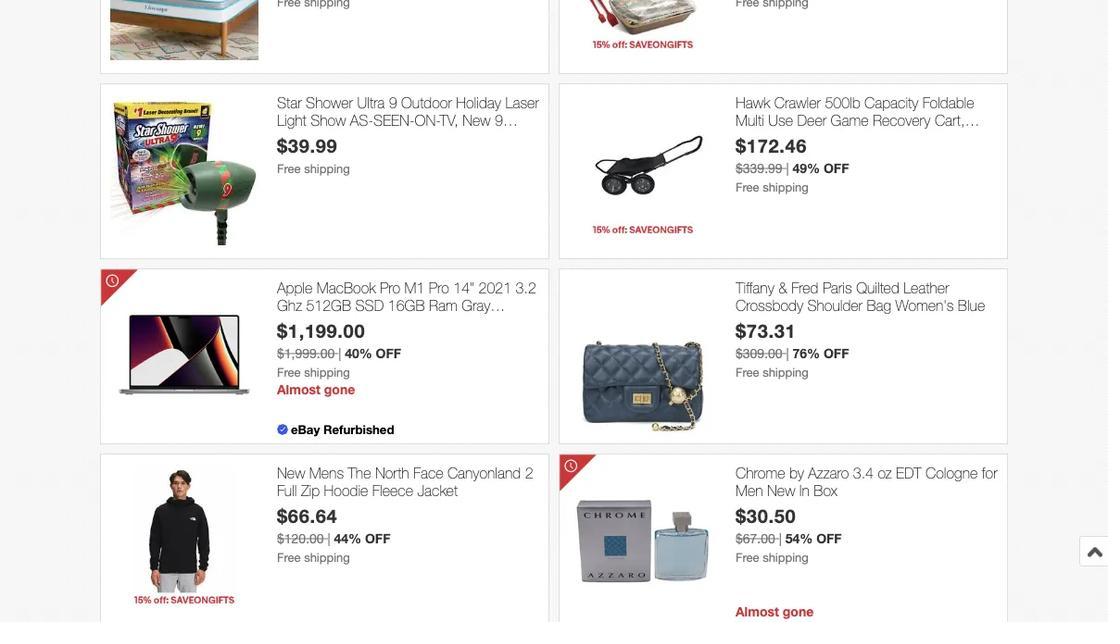 Task type: locate. For each thing, give the bounding box(es) containing it.
pro
[[380, 279, 401, 297], [429, 279, 449, 297]]

0 vertical spatial gone
[[324, 382, 355, 397]]

shipping inside the $39.99 free shipping
[[304, 161, 350, 176]]

0 vertical spatial almost
[[277, 382, 321, 397]]

almost inside $1,199.00 $1,999.00 | 40% off free shipping almost gone
[[277, 382, 321, 397]]

new inside star shower ultra 9 outdoor holiday laser light show as-seen-on-tv, new 9 modes
[[463, 112, 491, 129]]

76%
[[793, 346, 820, 361]]

new down holiday
[[463, 112, 491, 129]]

49%
[[793, 160, 820, 176]]

3.2
[[516, 279, 537, 297]]

1 vertical spatial almost
[[736, 605, 779, 620]]

holiday
[[456, 94, 501, 111]]

men
[[736, 482, 763, 500]]

ebay
[[291, 422, 320, 437]]

9
[[389, 94, 397, 111], [495, 112, 503, 129]]

new
[[463, 112, 491, 129], [277, 465, 305, 482], [767, 482, 796, 500]]

off right 44%
[[365, 531, 391, 546]]

9 down holiday
[[495, 112, 503, 129]]

shipping down $1,999.00
[[304, 365, 350, 380]]

fleece
[[372, 482, 413, 500]]

zip
[[301, 482, 320, 500]]

free down $309.00
[[736, 365, 760, 380]]

women's
[[896, 297, 954, 315]]

16gb
[[388, 297, 425, 315]]

box
[[814, 482, 838, 500]]

shower
[[306, 94, 353, 111]]

3.4
[[853, 465, 874, 482]]

| left "76%"
[[786, 346, 789, 361]]

$39.99
[[277, 135, 338, 157]]

off right 49%
[[824, 160, 849, 176]]

1 horizontal spatial gone
[[783, 605, 814, 620]]

ram
[[429, 297, 458, 315]]

outdoor
[[401, 94, 452, 111]]

pro up ram
[[429, 279, 449, 297]]

gone down 54%
[[783, 605, 814, 620]]

free down $120.00
[[277, 551, 301, 565]]

0 horizontal spatial new
[[277, 465, 305, 482]]

1 vertical spatial gone
[[783, 605, 814, 620]]

shipping down "76%"
[[763, 365, 809, 380]]

| left 49%
[[786, 160, 789, 176]]

shipping down 44%
[[304, 551, 350, 565]]

off right "76%"
[[824, 346, 849, 361]]

off inside new mens the north face canyonland 2 full zip hoodie fleece jacket $66.64 $120.00 | 44% off free shipping
[[365, 531, 391, 546]]

off inside tiffany & fred paris quilted leather crossbody shoulder bag women's blue $73.31 $309.00 | 76% off free shipping
[[824, 346, 849, 361]]

shipping down 54%
[[763, 551, 809, 565]]

1 horizontal spatial new
[[463, 112, 491, 129]]

0 horizontal spatial 9
[[389, 94, 397, 111]]

| inside chrome by azzaro 3.4 oz edt cologne for men new in box $30.50 $67.00 | 54% off free shipping
[[779, 531, 782, 546]]

off
[[824, 160, 849, 176], [376, 346, 401, 361], [824, 346, 849, 361], [365, 531, 391, 546], [817, 531, 842, 546]]

free down $39.99
[[277, 161, 301, 176]]

edt
[[896, 465, 922, 482]]

free down $1,999.00
[[277, 365, 301, 380]]

2 horizontal spatial new
[[767, 482, 796, 500]]

ultra
[[357, 94, 385, 111]]

gone up ebay refurbished
[[324, 382, 355, 397]]

shipping inside chrome by azzaro 3.4 oz edt cologne for men new in box $30.50 $67.00 | 54% off free shipping
[[763, 551, 809, 565]]

shipping inside new mens the north face canyonland 2 full zip hoodie fleece jacket $66.64 $120.00 | 44% off free shipping
[[304, 551, 350, 565]]

use
[[769, 112, 793, 129]]

off inside $1,199.00 $1,999.00 | 40% off free shipping almost gone
[[376, 346, 401, 361]]

almost down $67.00
[[736, 605, 779, 620]]

modes
[[277, 129, 320, 147]]

| left 54%
[[779, 531, 782, 546]]

capacity
[[865, 94, 919, 111]]

$66.64
[[277, 506, 338, 528]]

2 pro from the left
[[429, 279, 449, 297]]

40%
[[345, 346, 372, 361]]

new mens the north face canyonland 2 full zip hoodie fleece jacket link
[[277, 465, 539, 500]]

face
[[414, 465, 444, 482]]

$1,199.00 $1,999.00 | 40% off free shipping almost gone
[[277, 320, 401, 397]]

| inside $172.46 $339.99 | 49% off free shipping
[[786, 160, 789, 176]]

almost gone
[[736, 605, 814, 620]]

hawk
[[736, 94, 771, 111]]

almost
[[277, 382, 321, 397], [736, 605, 779, 620]]

tiffany & fred paris quilted leather crossbody shoulder bag women's blue $73.31 $309.00 | 76% off free shipping
[[736, 279, 985, 380]]

for
[[982, 465, 998, 482]]

star shower ultra 9 outdoor holiday laser light show as-seen-on-tv, new 9 modes link
[[277, 94, 539, 147]]

512gb
[[306, 297, 351, 315]]

0 horizontal spatial gone
[[324, 382, 355, 397]]

14"
[[453, 279, 475, 297]]

quilted
[[857, 279, 900, 297]]

free down $67.00
[[736, 551, 760, 565]]

| inside $1,199.00 $1,999.00 | 40% off free shipping almost gone
[[338, 346, 341, 361]]

$120.00
[[277, 531, 324, 546]]

off right 40%
[[376, 346, 401, 361]]

oz
[[878, 465, 892, 482]]

shipping
[[304, 161, 350, 176], [763, 180, 809, 194], [304, 365, 350, 380], [763, 365, 809, 380], [304, 551, 350, 565], [763, 551, 809, 565]]

0 horizontal spatial almost
[[277, 382, 321, 397]]

new inside new mens the north face canyonland 2 full zip hoodie fleece jacket $66.64 $120.00 | 44% off free shipping
[[277, 465, 305, 482]]

| inside new mens the north face canyonland 2 full zip hoodie fleece jacket $66.64 $120.00 | 44% off free shipping
[[328, 531, 331, 546]]

off right 54%
[[817, 531, 842, 546]]

almost down $1,999.00
[[277, 382, 321, 397]]

deer
[[798, 112, 827, 129]]

m1
[[405, 279, 425, 297]]

| left 40%
[[338, 346, 341, 361]]

recovery
[[873, 112, 931, 129]]

1 pro from the left
[[380, 279, 401, 297]]

$30.50
[[736, 506, 797, 528]]

9 up seen-
[[389, 94, 397, 111]]

fred
[[792, 279, 819, 297]]

paris
[[823, 279, 852, 297]]

free down $339.99
[[736, 180, 760, 194]]

shipping down 49%
[[763, 180, 809, 194]]

new up full
[[277, 465, 305, 482]]

0 horizontal spatial pro
[[380, 279, 401, 297]]

by
[[790, 465, 804, 482]]

pro up 16gb
[[380, 279, 401, 297]]

off inside $172.46 $339.99 | 49% off free shipping
[[824, 160, 849, 176]]

|
[[786, 160, 789, 176], [338, 346, 341, 361], [786, 346, 789, 361], [328, 531, 331, 546], [779, 531, 782, 546]]

| left 44%
[[328, 531, 331, 546]]

new left in
[[767, 482, 796, 500]]

free inside chrome by azzaro 3.4 oz edt cologne for men new in box $30.50 $67.00 | 54% off free shipping
[[736, 551, 760, 565]]

chrome by azzaro 3.4 oz edt cologne for men new in box $30.50 $67.00 | 54% off free shipping
[[736, 465, 998, 565]]

shipping down $39.99
[[304, 161, 350, 176]]

1 horizontal spatial pro
[[429, 279, 449, 297]]



Task type: describe. For each thing, give the bounding box(es) containing it.
macbook
[[317, 279, 376, 297]]

new mens the north face canyonland 2 full zip hoodie fleece jacket $66.64 $120.00 | 44% off free shipping
[[277, 465, 534, 565]]

44%
[[334, 531, 362, 546]]

hawk crawler 500lb capacity foldable multi use deer game recovery cart, black
[[736, 94, 975, 147]]

blue
[[958, 297, 985, 315]]

$309.00
[[736, 346, 783, 361]]

gone inside $1,199.00 $1,999.00 | 40% off free shipping almost gone
[[324, 382, 355, 397]]

$172.46 $339.99 | 49% off free shipping
[[736, 135, 849, 194]]

$172.46
[[736, 135, 808, 157]]

gray
[[462, 297, 491, 315]]

as-
[[350, 112, 374, 129]]

star shower ultra 9 outdoor holiday laser light show as-seen-on-tv, new 9 modes
[[277, 94, 539, 147]]

ebay refurbished
[[291, 422, 394, 437]]

azzaro
[[809, 465, 849, 482]]

$67.00
[[736, 531, 776, 546]]

off inside chrome by azzaro 3.4 oz edt cologne for men new in box $30.50 $67.00 | 54% off free shipping
[[817, 531, 842, 546]]

the
[[348, 465, 371, 482]]

free inside $172.46 $339.99 | 49% off free shipping
[[736, 180, 760, 194]]

tiffany
[[736, 279, 775, 297]]

in
[[800, 482, 810, 500]]

star
[[277, 94, 302, 111]]

$339.99
[[736, 160, 783, 176]]

ssd
[[355, 297, 384, 315]]

$39.99 free shipping
[[277, 135, 350, 176]]

foldable
[[923, 94, 975, 111]]

laser
[[506, 94, 539, 111]]

&
[[779, 279, 788, 297]]

light
[[277, 112, 307, 129]]

free inside the $39.99 free shipping
[[277, 161, 301, 176]]

full
[[277, 482, 297, 500]]

free inside new mens the north face canyonland 2 full zip hoodie fleece jacket $66.64 $120.00 | 44% off free shipping
[[277, 551, 301, 565]]

show
[[311, 112, 346, 129]]

leather
[[904, 279, 950, 297]]

canyonland
[[448, 465, 521, 482]]

shipping inside $1,199.00 $1,999.00 | 40% off free shipping almost gone
[[304, 365, 350, 380]]

shipping inside tiffany & fred paris quilted leather crossbody shoulder bag women's blue $73.31 $309.00 | 76% off free shipping
[[763, 365, 809, 380]]

mens
[[309, 465, 344, 482]]

on-
[[415, 112, 440, 129]]

1 horizontal spatial almost
[[736, 605, 779, 620]]

shipping inside $172.46 $339.99 | 49% off free shipping
[[763, 180, 809, 194]]

apple macbook pro m1 pro 14" 2021 3.2 ghz 512gb ssd 16gb ram gray excellent link
[[277, 279, 539, 332]]

crossbody
[[736, 297, 804, 315]]

free inside tiffany & fred paris quilted leather crossbody shoulder bag women's blue $73.31 $309.00 | 76% off free shipping
[[736, 365, 760, 380]]

shoulder
[[808, 297, 863, 315]]

ghz
[[277, 297, 302, 315]]

game
[[831, 112, 869, 129]]

jacket
[[417, 482, 458, 500]]

2
[[525, 465, 534, 482]]

crawler
[[775, 94, 821, 111]]

seen-
[[374, 112, 415, 129]]

cart,
[[935, 112, 965, 129]]

apple
[[277, 279, 313, 297]]

north
[[375, 465, 409, 482]]

tv,
[[440, 112, 459, 129]]

hoodie
[[324, 482, 368, 500]]

500lb
[[825, 94, 861, 111]]

| inside tiffany & fred paris quilted leather crossbody shoulder bag women's blue $73.31 $309.00 | 76% off free shipping
[[786, 346, 789, 361]]

bag
[[867, 297, 892, 315]]

chrome
[[736, 465, 786, 482]]

apple macbook pro m1 pro 14" 2021 3.2 ghz 512gb ssd 16gb ram gray excellent
[[277, 279, 537, 332]]

free inside $1,199.00 $1,999.00 | 40% off free shipping almost gone
[[277, 365, 301, 380]]

chrome by azzaro 3.4 oz edt cologne for men new in box link
[[736, 465, 998, 500]]

black
[[736, 129, 770, 147]]

$73.31
[[736, 320, 797, 343]]

refurbished
[[323, 422, 394, 437]]

cologne
[[926, 465, 978, 482]]

54%
[[786, 531, 813, 546]]

tiffany & fred paris quilted leather crossbody shoulder bag women's blue link
[[736, 279, 998, 315]]

hawk crawler 500lb capacity foldable multi use deer game recovery cart, black link
[[736, 94, 998, 147]]

new inside chrome by azzaro 3.4 oz edt cologne for men new in box $30.50 $67.00 | 54% off free shipping
[[767, 482, 796, 500]]

2021
[[479, 279, 512, 297]]

1 horizontal spatial 9
[[495, 112, 503, 129]]

$1,199.00
[[277, 320, 365, 343]]

multi
[[736, 112, 765, 129]]

$1,999.00
[[277, 346, 335, 361]]



Task type: vqa. For each thing, say whether or not it's contained in the screenshot.
Free
yes



